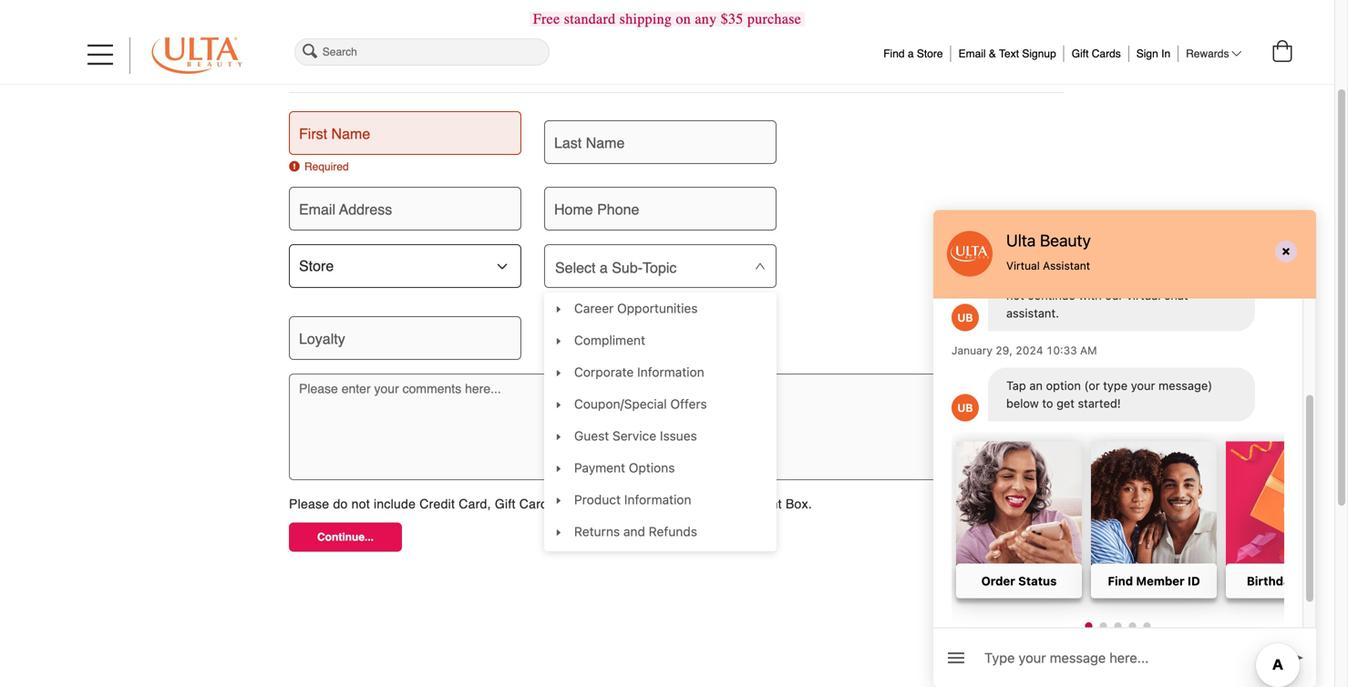 Task type: describe. For each thing, give the bounding box(es) containing it.
Search search field
[[294, 38, 549, 66]]

or
[[552, 497, 564, 511]]

0 vertical spatial our
[[1146, 253, 1164, 267]]

Last Name text field
[[554, 125, 765, 150]]

service
[[613, 428, 656, 443]]

icon: caret-down image for guest service issues
[[554, 432, 563, 441]]

in
[[1161, 47, 1171, 60]]

first
[[299, 125, 327, 142]]

a for select
[[600, 259, 608, 276]]

menu
[[945, 647, 967, 669]]

quality
[[1157, 235, 1194, 249]]

icon: caret-down image for compliment
[[554, 337, 563, 346]]

on
[[676, 10, 691, 27]]

consent,
[[1117, 271, 1165, 284]]

$35
[[721, 10, 743, 27]]

find a store link
[[883, 43, 943, 60]]

guest
[[574, 428, 609, 443]]

find member id button
[[1091, 442, 1217, 598]]

email address
[[299, 201, 392, 218]]

first name
[[299, 125, 370, 142]]

privacy
[[1167, 253, 1207, 267]]

order
[[981, 574, 1015, 588]]

free
[[533, 10, 560, 27]]

order status
[[981, 574, 1057, 588]]

information for product information
[[624, 492, 691, 507]]

credit
[[420, 497, 455, 511]]

box.
[[786, 497, 812, 511]]

corporate information tree item
[[548, 360, 773, 385]]

chevron down image
[[1232, 48, 1241, 59]]

icon: caret-down image for payment options
[[554, 464, 563, 473]]

icon: caret-down element for product information
[[554, 496, 563, 505]]

icon: caret-down element for coupon/special offers
[[554, 400, 563, 410]]

if
[[1045, 271, 1052, 284]]

virtual
[[1127, 288, 1161, 302]]

continue
[[1028, 288, 1075, 302]]

we
[[1006, 235, 1024, 249]]

icon: down element
[[755, 261, 766, 273]]

topic
[[643, 259, 677, 276]]

us
[[357, 62, 379, 82]]

name for first name
[[331, 125, 370, 142]]

email for email & text signup
[[959, 47, 986, 60]]

coupon/special
[[574, 397, 667, 412]]

assurance
[[1006, 253, 1063, 267]]

address
[[339, 201, 392, 218]]

icon: caret-down element for returns and refunds
[[554, 528, 563, 537]]

ulta inside "ulta beauty virtual assistant"
[[1006, 231, 1036, 250]]

carousel region
[[952, 433, 1348, 644]]

home phone
[[554, 201, 639, 218]]

for
[[1139, 235, 1154, 249]]

beauty
[[1040, 231, 1091, 250]]

corporate information
[[574, 365, 704, 380]]

find a store
[[883, 47, 943, 60]]

per
[[1124, 253, 1143, 267]]

0 vertical spatial not
[[1096, 271, 1114, 284]]

home
[[554, 201, 593, 218]]

returns and refunds
[[574, 524, 697, 539]]

order status image
[[956, 442, 1082, 567]]

compliment
[[574, 333, 645, 348]]

1 card from the left
[[519, 497, 548, 511]]

assistant
[[1043, 259, 1090, 272]]

email for email address
[[299, 201, 335, 218]]

virtual inside "ulta beauty virtual assistant"
[[1006, 259, 1040, 272]]

to inside 'tap an option (or type your message) below to get started!'
[[1042, 397, 1053, 410]]

payment options
[[574, 460, 675, 475]]

standard
[[564, 10, 616, 27]]

Select a Sub-Topic field
[[544, 244, 777, 288]]

contact
[[289, 62, 352, 82]]

chat window close image
[[1275, 240, 1297, 262]]

product
[[574, 492, 621, 507]]

payment options tree item
[[548, 456, 773, 480]]

Email Address email field
[[299, 191, 510, 217]]

offers
[[670, 397, 707, 412]]

10:33
[[1046, 344, 1077, 357]]

2 card from the left
[[599, 497, 628, 511]]

close icon button
[[1270, 240, 1303, 268]]

gift cards
[[1072, 47, 1121, 60]]

find for find member id
[[1108, 574, 1133, 588]]

assistant.
[[1006, 200, 1060, 213]]

type
[[1103, 379, 1128, 392]]

free standard shipping on any $35 purchase link
[[529, 10, 805, 27]]

29,
[[996, 344, 1013, 357]]

icon: caret-down image for coupon/special offers
[[554, 400, 563, 410]]

last
[[554, 134, 582, 151]]

1 horizontal spatial do
[[1079, 271, 1093, 284]]

card,
[[459, 497, 491, 511]]

send button
[[1275, 640, 1312, 676]]

and
[[623, 524, 645, 539]]

send
[[1283, 647, 1304, 669]]

returns and refunds tree item
[[548, 520, 773, 544]]

include
[[374, 497, 416, 511]]

virtual inside 'welcome to ulta beauty's virtual assistant.'
[[1152, 182, 1187, 196]]

policy.
[[1006, 271, 1042, 284]]

with
[[1079, 288, 1102, 302]]

beauty's
[[1100, 182, 1148, 196]]

to inside 'welcome to ulta beauty's virtual assistant.'
[[1060, 182, 1072, 196]]

icon: caret-down image for product information
[[554, 496, 563, 505]]

last name
[[554, 134, 625, 151]]

may
[[1027, 235, 1050, 249]]

rewards button
[[1186, 46, 1241, 62]]

guest service issues
[[574, 428, 697, 443]]

returns
[[574, 524, 620, 539]]

product information
[[574, 492, 691, 507]]

0 horizontal spatial not
[[352, 497, 370, 511]]

cards
[[1092, 47, 1121, 60]]

loyalty
[[299, 330, 345, 347]]

icon: down image
[[755, 261, 766, 272]]

text
[[999, 47, 1019, 60]]

Home Phone text field
[[554, 191, 765, 217]]

required
[[304, 160, 349, 173]]

get
[[1057, 397, 1075, 410]]

gift cards link
[[1072, 43, 1121, 60]]

1 vertical spatial not
[[1006, 288, 1024, 302]]

coupon/special offers
[[574, 397, 707, 412]]

Please enter your comments here... text field
[[289, 374, 1025, 480]]

find member id image
[[1091, 442, 1217, 567]]



Task type: vqa. For each thing, say whether or not it's contained in the screenshot.
'is'
no



Task type: locate. For each thing, give the bounding box(es) containing it.
email & text signup
[[959, 47, 1056, 60]]

assistant.
[[1006, 306, 1059, 320]]

sign in link
[[1136, 43, 1171, 60]]

message)
[[1159, 379, 1212, 392]]

8 icon: caret-down element from the top
[[554, 528, 563, 537]]

1 vertical spatial chat
[[1164, 288, 1188, 302]]

email
[[959, 47, 986, 60], [299, 201, 335, 218]]

1 vertical spatial our
[[1105, 288, 1123, 302]]

0 vertical spatial find
[[883, 47, 905, 60]]

1 icon: caret-down element from the top
[[554, 305, 563, 314]]

icon: caret-down image left guest
[[554, 432, 563, 441]]

ub
[[957, 311, 973, 324], [957, 402, 973, 414]]

icon: caret-down image inside returns and refunds tree item
[[554, 528, 563, 537]]

icon: caret-down image inside 'corporate information' tree item
[[554, 369, 563, 378]]

sign
[[1136, 47, 1158, 60]]

1 vertical spatial email
[[299, 201, 335, 218]]

payment
[[574, 460, 625, 475]]

0 vertical spatial ulta
[[1075, 182, 1097, 196]]

card left "or"
[[519, 497, 548, 511]]

icon: caret-down element inside returns and refunds tree item
[[554, 528, 563, 537]]

icon: caret-down image inside coupon/special offers tree item
[[554, 400, 563, 410]]

icon: caret-down element down "or"
[[554, 528, 563, 537]]

not
[[1096, 271, 1114, 284], [1006, 288, 1024, 302], [352, 497, 370, 511]]

&
[[989, 47, 996, 60]]

information inside tree item
[[637, 365, 704, 380]]

0 vertical spatial a
[[908, 47, 914, 60]]

2 horizontal spatial not
[[1096, 271, 1114, 284]]

icon: caret-down image down "or"
[[554, 528, 563, 537]]

name right first at the left top
[[331, 125, 370, 142]]

0 horizontal spatial gift
[[495, 497, 516, 511]]

2 ub from the top
[[957, 402, 973, 414]]

find inside button
[[1108, 574, 1133, 588]]

3 icon: caret-down element from the top
[[554, 369, 563, 378]]

tree
[[544, 296, 777, 544]]

icon: caret-down element up "or"
[[554, 464, 563, 473]]

not left include
[[352, 497, 370, 511]]

numbers
[[632, 497, 685, 511]]

2 icon: caret-down element from the top
[[554, 337, 563, 346]]

chat down please
[[1164, 288, 1188, 302]]

ulta left beauty's on the top of page
[[1075, 182, 1097, 196]]

1 vertical spatial to
[[1042, 397, 1053, 410]]

career
[[574, 301, 614, 316]]

our right with
[[1105, 288, 1123, 302]]

gift right card,
[[495, 497, 516, 511]]

a left store
[[908, 47, 914, 60]]

1 horizontal spatial find
[[1108, 574, 1133, 588]]

member
[[1136, 574, 1185, 588]]

1 vertical spatial ub
[[957, 402, 973, 414]]

information down compliment tree item
[[637, 365, 704, 380]]

gift
[[1072, 47, 1089, 60], [495, 497, 516, 511]]

1 horizontal spatial gift
[[1072, 47, 1089, 60]]

0 horizontal spatial to
[[1042, 397, 1053, 410]]

information for corporate information
[[637, 365, 704, 380]]

0 vertical spatial email
[[959, 47, 986, 60]]

status
[[1018, 574, 1057, 588]]

icon: caret-down image inside guest service issues tree item
[[554, 432, 563, 441]]

8 icon: caret-down image from the top
[[554, 528, 563, 537]]

coupon/special offers tree item
[[548, 392, 773, 417]]

compliment tree item
[[548, 328, 773, 353]]

tap an option (or type your message) below to get started!
[[1006, 379, 1212, 410]]

0 vertical spatial chat
[[1111, 235, 1135, 249]]

not down policy.
[[1006, 288, 1024, 302]]

icon: caret-down image left corporate
[[554, 369, 563, 378]]

ub left below
[[957, 402, 973, 414]]

virtual down the 'we'
[[1006, 259, 1040, 272]]

find for find a store
[[883, 47, 905, 60]]

ulta beauty logo image
[[151, 37, 242, 74], [152, 37, 242, 74]]

1 ub from the top
[[957, 311, 973, 324]]

icon: caret-down element inside coupon/special offers tree item
[[554, 400, 563, 410]]

chat
[[1111, 235, 1135, 249], [1164, 288, 1188, 302]]

icon: caret-down image inside "career opportunities" tree item
[[554, 305, 563, 314]]

1 horizontal spatial chat
[[1164, 288, 1188, 302]]

ulta inside 'welcome to ulta beauty's virtual assistant.'
[[1075, 182, 1097, 196]]

1 horizontal spatial a
[[908, 47, 914, 60]]

icon: caret-down element for compliment
[[554, 337, 563, 346]]

1 horizontal spatial to
[[1060, 182, 1072, 196]]

Type your message here... text field
[[974, 638, 1275, 678]]

guest service issues tree item
[[548, 424, 773, 448]]

sign in
[[1136, 47, 1171, 60]]

2024
[[1016, 344, 1043, 357]]

Loyalty text field
[[299, 321, 510, 346]]

email & text signup link
[[959, 43, 1056, 60]]

an
[[1029, 379, 1043, 392]]

you
[[1056, 271, 1075, 284]]

icon: caret-down element for career opportunities
[[554, 305, 563, 314]]

ub for welcome to ulta beauty's virtual assistant.
[[957, 311, 973, 324]]

icon: caret-down element left corporate
[[554, 369, 563, 378]]

0 vertical spatial ub
[[957, 311, 973, 324]]

name for last name
[[586, 134, 625, 151]]

order status button
[[956, 442, 1082, 598]]

1 horizontal spatial name
[[586, 134, 625, 151]]

january 29, 2024 10:33 am
[[952, 344, 1097, 357]]

1 vertical spatial a
[[600, 259, 608, 276]]

ub for tap an option (or type your message) below to get started!
[[957, 402, 973, 414]]

name right "last"
[[586, 134, 625, 151]]

0 vertical spatial to
[[1060, 182, 1072, 196]]

icon: caret-down element left career
[[554, 305, 563, 314]]

icon: caret-down image left the egift on the bottom left of page
[[554, 496, 563, 505]]

2 icon: caret-down image from the top
[[554, 337, 563, 346]]

please do not include credit card, gift card or egift card numbers in the comment box.
[[289, 497, 812, 511]]

icon: caret-down image left career
[[554, 305, 563, 314]]

icon: caret-down element left coupon/special
[[554, 400, 563, 410]]

options
[[629, 460, 675, 475]]

0 horizontal spatial do
[[333, 497, 348, 511]]

virtual right beauty's on the top of page
[[1152, 182, 1187, 196]]

name
[[331, 125, 370, 142], [586, 134, 625, 151]]

icon: caret-down image for corporate information
[[554, 369, 563, 378]]

to right welcome
[[1060, 182, 1072, 196]]

1 horizontal spatial ulta
[[1075, 182, 1097, 196]]

select a sub-topic
[[555, 259, 677, 276]]

7 icon: caret-down element from the top
[[554, 496, 563, 505]]

find left store
[[883, 47, 905, 60]]

gift left cards
[[1072, 47, 1089, 60]]

icon: caret-down element inside "career opportunities" tree item
[[554, 305, 563, 314]]

email down required
[[299, 201, 335, 218]]

1 horizontal spatial not
[[1006, 288, 1024, 302]]

1 horizontal spatial virtual
[[1152, 182, 1187, 196]]

0 vertical spatial information
[[637, 365, 704, 380]]

icon: caret-down image left compliment
[[554, 337, 563, 346]]

id
[[1188, 574, 1200, 588]]

ulta up 'assurance'
[[1006, 231, 1036, 250]]

store
[[917, 47, 943, 60]]

icon: caret-down element inside 'corporate information' tree item
[[554, 369, 563, 378]]

we may retain this chat for quality assurance purposes, per our privacy policy.  if you do not consent, please do not continue with our virtual chat assistant.
[[1006, 235, 1222, 320]]

3 icon: caret-down image from the top
[[554, 369, 563, 378]]

birthday offer image
[[1226, 442, 1348, 567]]

icon: caret-down image
[[554, 305, 563, 314], [554, 337, 563, 346], [554, 369, 563, 378], [554, 400, 563, 410], [554, 432, 563, 441], [554, 464, 563, 473], [554, 496, 563, 505], [554, 528, 563, 537]]

to left get
[[1042, 397, 1053, 410]]

icon: caret-down element inside compliment tree item
[[554, 337, 563, 346]]

product information tree item
[[548, 488, 773, 512]]

0 horizontal spatial a
[[600, 259, 608, 276]]

Order text field
[[554, 321, 765, 346]]

virtual
[[1152, 182, 1187, 196], [1006, 259, 1040, 272]]

tap
[[1006, 379, 1026, 392]]

find
[[883, 47, 905, 60], [1108, 574, 1133, 588]]

6 icon: caret-down image from the top
[[554, 464, 563, 473]]

1 icon: caret-down image from the top
[[554, 305, 563, 314]]

phone
[[597, 201, 639, 218]]

icon: caret-down element inside guest service issues tree item
[[554, 432, 563, 441]]

ulta beauty logo image
[[947, 231, 993, 277]]

icon: caret-down element for payment options
[[554, 464, 563, 473]]

icon: caret-down element for corporate information
[[554, 369, 563, 378]]

0 horizontal spatial name
[[331, 125, 370, 142]]

0 horizontal spatial chat
[[1111, 235, 1135, 249]]

0 horizontal spatial virtual
[[1006, 259, 1040, 272]]

a for find
[[908, 47, 914, 60]]

0 vertical spatial gift
[[1072, 47, 1089, 60]]

icon: caret-down element left compliment
[[554, 337, 563, 346]]

(or
[[1084, 379, 1100, 392]]

0 horizontal spatial ulta
[[1006, 231, 1036, 250]]

icon: caret-down element
[[554, 305, 563, 314], [554, 337, 563, 346], [554, 369, 563, 378], [554, 400, 563, 410], [554, 432, 563, 441], [554, 464, 563, 473], [554, 496, 563, 505], [554, 528, 563, 537]]

tree containing career opportunities
[[544, 296, 777, 544]]

icon: caret-down image inside product information tree item
[[554, 496, 563, 505]]

purchase
[[747, 10, 801, 27]]

your
[[1131, 379, 1155, 392]]

am
[[1080, 344, 1097, 357]]

log containing welcome to ulta beauty's virtual assistant.
[[933, 171, 1348, 644]]

0 horizontal spatial email
[[299, 201, 335, 218]]

the
[[703, 497, 721, 511]]

chat up per
[[1111, 235, 1135, 249]]

corporate
[[574, 365, 634, 380]]

career opportunities
[[574, 301, 698, 316]]

0 vertical spatial virtual
[[1152, 182, 1187, 196]]

1 horizontal spatial email
[[959, 47, 986, 60]]

please
[[1168, 271, 1204, 284]]

rewards
[[1186, 47, 1229, 60]]

icon: caret-down image for returns and refunds
[[554, 528, 563, 537]]

email left &
[[959, 47, 986, 60]]

a inside field
[[600, 259, 608, 276]]

1 vertical spatial gift
[[495, 497, 516, 511]]

any
[[695, 10, 717, 27]]

chat region
[[933, 171, 1348, 687]]

5 icon: caret-down image from the top
[[554, 432, 563, 441]]

icon: caret-down image left coupon/special
[[554, 400, 563, 410]]

1 vertical spatial virtual
[[1006, 259, 1040, 272]]

1 vertical spatial ulta
[[1006, 231, 1036, 250]]

exclamation circle image
[[289, 161, 300, 172]]

retain
[[1053, 235, 1085, 249]]

icon: caret-down element for guest service issues
[[554, 432, 563, 441]]

career opportunities tree item
[[548, 296, 773, 321]]

started!
[[1078, 397, 1121, 410]]

icon: caret-down image inside compliment tree item
[[554, 337, 563, 346]]

menu button
[[938, 640, 974, 676]]

icon: caret-down image up "or"
[[554, 464, 563, 473]]

log
[[933, 171, 1348, 644]]

2 vertical spatial not
[[352, 497, 370, 511]]

select
[[555, 259, 596, 276]]

welcome to ulta beauty's virtual assistant.
[[1006, 182, 1187, 213]]

icon: caret-down image for career opportunities
[[554, 305, 563, 314]]

contact us
[[289, 62, 379, 82]]

0 horizontal spatial find
[[883, 47, 905, 60]]

4 icon: caret-down element from the top
[[554, 400, 563, 410]]

in
[[689, 497, 699, 511]]

icon: caret-down element left guest
[[554, 432, 563, 441]]

purposes,
[[1066, 253, 1121, 267]]

0 horizontal spatial card
[[519, 497, 548, 511]]

do
[[1079, 271, 1093, 284], [1208, 271, 1222, 284], [333, 497, 348, 511]]

icon: caret-down element inside product information tree item
[[554, 496, 563, 505]]

issues
[[660, 428, 697, 443]]

a
[[908, 47, 914, 60], [600, 259, 608, 276]]

icon: caret-down element inside 'payment options' tree item
[[554, 464, 563, 473]]

opportunities
[[617, 301, 698, 316]]

2 horizontal spatial do
[[1208, 271, 1222, 284]]

ulta beauty virtual assistant
[[1006, 231, 1091, 272]]

our down for
[[1146, 253, 1164, 267]]

7 icon: caret-down image from the top
[[554, 496, 563, 505]]

email inside 'email & text signup' "link"
[[959, 47, 986, 60]]

4 icon: caret-down image from the top
[[554, 400, 563, 410]]

None field
[[292, 36, 552, 68]]

comment
[[725, 497, 782, 511]]

6 icon: caret-down element from the top
[[554, 464, 563, 473]]

signup
[[1022, 47, 1056, 60]]

ub up january
[[957, 311, 973, 324]]

find left member
[[1108, 574, 1133, 588]]

1 vertical spatial find
[[1108, 574, 1133, 588]]

a left sub-
[[600, 259, 608, 276]]

1 vertical spatial information
[[624, 492, 691, 507]]

icon: caret-down element left the egift on the bottom left of page
[[554, 496, 563, 505]]

not down 'purposes,'
[[1096, 271, 1114, 284]]

5 icon: caret-down element from the top
[[554, 432, 563, 441]]

welcome
[[1006, 182, 1057, 196]]

0 horizontal spatial our
[[1105, 288, 1123, 302]]

None search field
[[292, 36, 552, 68]]

1 horizontal spatial card
[[599, 497, 628, 511]]

1 horizontal spatial our
[[1146, 253, 1164, 267]]

information inside tree item
[[624, 492, 691, 507]]

First Name text field
[[299, 116, 510, 141]]

cart - 0 items - shows more content image
[[1273, 40, 1292, 62]]

information down 'payment options' tree item
[[624, 492, 691, 507]]

shipping
[[620, 10, 672, 27]]

card up returns
[[599, 497, 628, 511]]

icon: caret-down image inside 'payment options' tree item
[[554, 464, 563, 473]]



